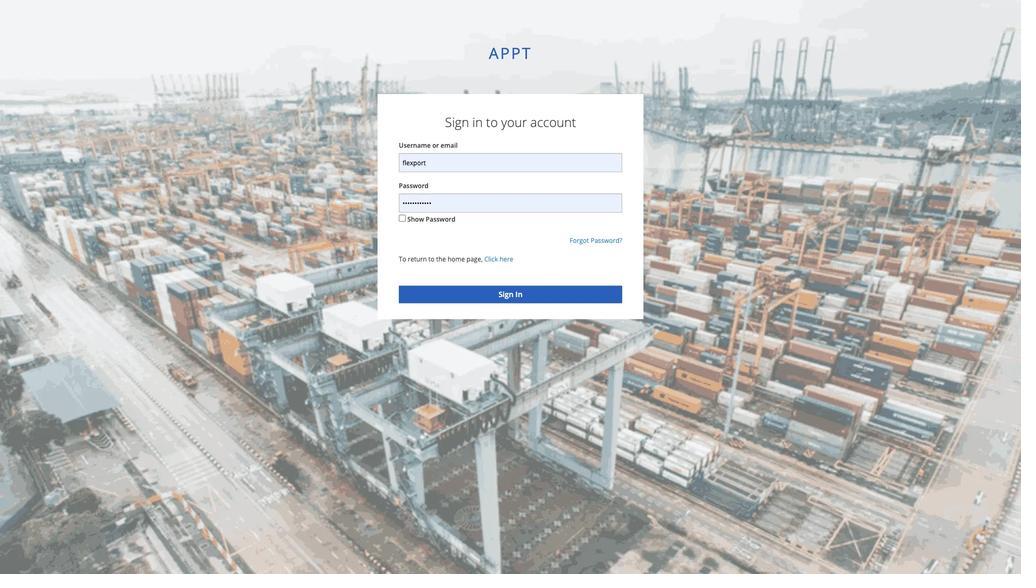Task type: describe. For each thing, give the bounding box(es) containing it.
forgot password? link
[[570, 236, 623, 245]]

password?
[[591, 236, 623, 245]]

page,
[[467, 255, 483, 264]]

the
[[436, 255, 446, 264]]

email
[[441, 141, 458, 150]]

appt
[[489, 42, 532, 63]]

username or email
[[399, 141, 458, 150]]

click here link
[[485, 255, 514, 264]]

to for your
[[486, 113, 498, 131]]

to
[[399, 255, 406, 264]]

Username or email text field
[[399, 153, 623, 172]]

in
[[473, 113, 483, 131]]

click
[[485, 255, 498, 264]]

0 vertical spatial password
[[399, 181, 429, 190]]

to for the
[[429, 255, 435, 264]]



Task type: locate. For each thing, give the bounding box(es) containing it.
to return to the home page, click here
[[399, 255, 514, 264]]

1 horizontal spatial to
[[486, 113, 498, 131]]

forgot
[[570, 236, 589, 245]]

show
[[408, 215, 424, 224]]

to left the
[[429, 255, 435, 264]]

account
[[531, 113, 576, 131]]

to
[[486, 113, 498, 131], [429, 255, 435, 264]]

None submit
[[399, 286, 623, 303]]

Show Password checkbox
[[399, 215, 406, 222]]

sign
[[445, 113, 469, 131]]

username
[[399, 141, 431, 150]]

sign in to your account
[[445, 113, 576, 131]]

show password
[[408, 215, 456, 224]]

here
[[500, 255, 514, 264]]

password
[[399, 181, 429, 190], [426, 215, 456, 224]]

to right in
[[486, 113, 498, 131]]

0 vertical spatial to
[[486, 113, 498, 131]]

forgot password?
[[570, 236, 623, 245]]

password up "show"
[[399, 181, 429, 190]]

1 vertical spatial password
[[426, 215, 456, 224]]

your
[[501, 113, 527, 131]]

0 horizontal spatial to
[[429, 255, 435, 264]]

1 vertical spatial to
[[429, 255, 435, 264]]

home
[[448, 255, 465, 264]]

return
[[408, 255, 427, 264]]

Password password field
[[399, 194, 623, 213]]

password right "show"
[[426, 215, 456, 224]]

or
[[433, 141, 439, 150]]



